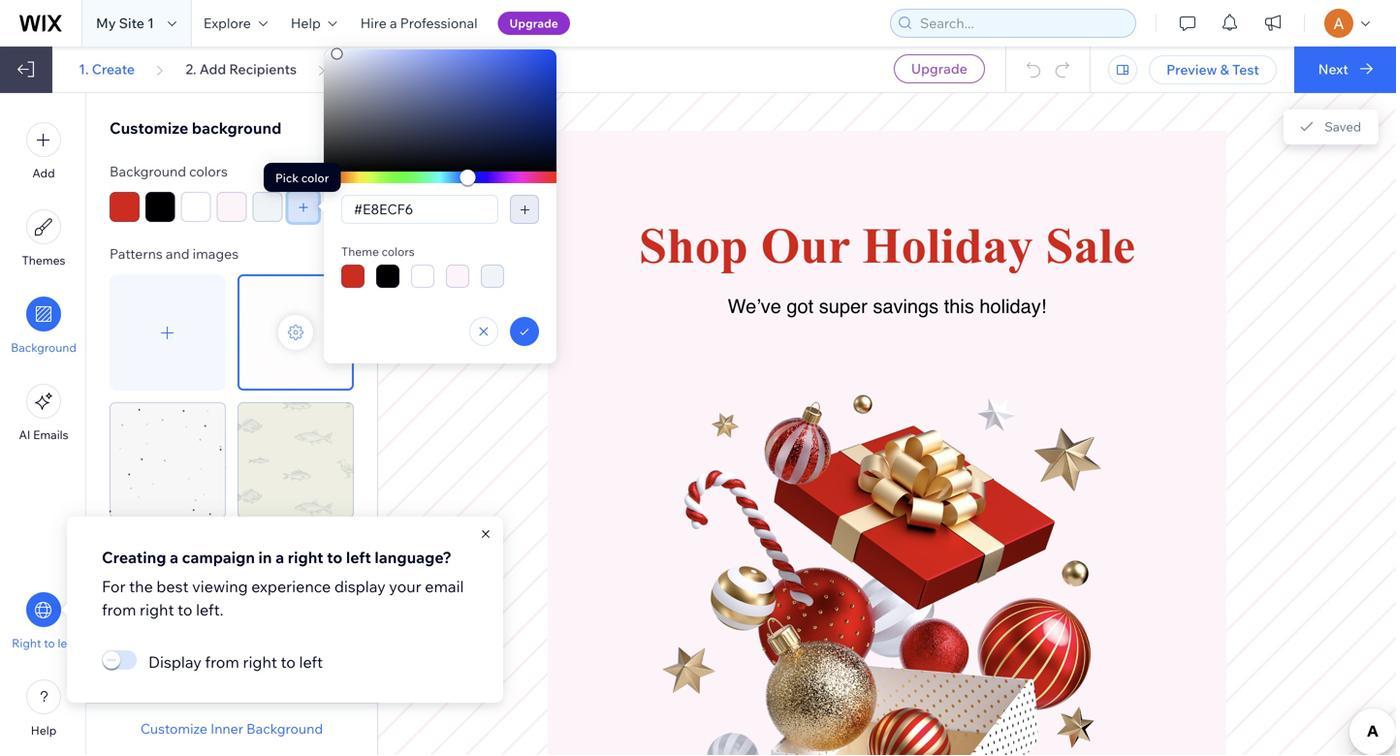 Task type: vqa. For each thing, say whether or not it's contained in the screenshot.
a
yes



Task type: describe. For each thing, give the bounding box(es) containing it.
ai
[[19, 428, 30, 442]]

1. create link
[[79, 61, 135, 78]]

a for professional
[[390, 15, 397, 32]]

create
[[92, 61, 135, 78]]

to down experience
[[281, 653, 296, 672]]

saved
[[1325, 119, 1361, 135]]

3.
[[348, 61, 359, 78]]

explore
[[204, 15, 251, 32]]

inner
[[211, 720, 243, 737]]

our
[[761, 218, 850, 273]]

3. campaign overview
[[348, 61, 492, 78]]

theme colors
[[341, 244, 415, 259]]

Search... field
[[914, 10, 1130, 37]]

2. add recipients link
[[186, 61, 297, 78]]

1 vertical spatial from
[[205, 653, 239, 672]]

hire a professional link
[[349, 0, 489, 47]]

your
[[389, 577, 421, 596]]

in
[[258, 548, 272, 567]]

customize for customize background
[[110, 118, 188, 138]]

best
[[156, 577, 189, 596]]

1 horizontal spatial a
[[276, 548, 284, 567]]

add inside button
[[32, 166, 55, 180]]

the
[[129, 577, 153, 596]]

we've
[[728, 295, 781, 318]]

1 horizontal spatial right
[[243, 653, 277, 672]]

add button
[[26, 122, 61, 180]]

display from right to left
[[148, 653, 323, 672]]

themes button
[[22, 209, 65, 268]]

display
[[148, 653, 202, 672]]

customize background
[[110, 118, 282, 138]]

0 vertical spatial upgrade button
[[498, 12, 570, 35]]

holiday
[[862, 218, 1033, 273]]

1 horizontal spatial left
[[299, 653, 323, 672]]

color
[[301, 171, 329, 185]]

email
[[425, 577, 464, 596]]

left inside right to left button
[[58, 636, 76, 651]]

2. add recipients
[[186, 61, 297, 78]]

patterns and images
[[110, 245, 239, 262]]

for
[[102, 577, 126, 596]]

test
[[1232, 61, 1259, 78]]

ai emails
[[19, 428, 68, 442]]

a for campaign
[[170, 548, 178, 567]]

right
[[12, 636, 41, 651]]

and
[[166, 245, 190, 262]]

super
[[819, 295, 868, 318]]

upgrade for the upgrade button to the top
[[510, 16, 558, 31]]

pick
[[275, 171, 299, 185]]

1.
[[79, 61, 89, 78]]

site
[[119, 15, 144, 32]]

right to left button
[[12, 592, 76, 651]]

1
[[147, 15, 154, 32]]

preview
[[1167, 61, 1217, 78]]

1 vertical spatial help button
[[26, 680, 61, 738]]

1 horizontal spatial help
[[291, 15, 321, 32]]

shop
[[639, 218, 748, 273]]

background button
[[11, 297, 76, 355]]

hire
[[360, 15, 387, 32]]

viewing
[[192, 577, 248, 596]]

we've got super savings this holiday!
[[728, 295, 1047, 318]]

savings
[[873, 295, 939, 318]]

recipients
[[229, 61, 297, 78]]

my
[[96, 15, 116, 32]]

sale
[[1046, 218, 1135, 273]]

theme
[[341, 244, 379, 259]]

language?
[[375, 548, 452, 567]]

from inside creating a campaign in a right to left language? for the best viewing experience display your email from right to left.
[[102, 600, 136, 620]]



Task type: locate. For each thing, give the bounding box(es) containing it.
to left left.
[[178, 600, 192, 620]]

to inside right to left button
[[44, 636, 55, 651]]

colors for background colors
[[189, 163, 228, 180]]

customize inner background button
[[140, 720, 323, 738]]

professional
[[400, 15, 478, 32]]

0 horizontal spatial left
[[58, 636, 76, 651]]

left inside creating a campaign in a right to left language? for the best viewing experience display your email from right to left.
[[346, 548, 371, 567]]

1 horizontal spatial add
[[200, 61, 226, 78]]

background for background colors
[[110, 163, 186, 180]]

0 vertical spatial background
[[110, 163, 186, 180]]

0 horizontal spatial background
[[11, 340, 76, 355]]

background inside button
[[246, 720, 323, 737]]

right to left
[[12, 636, 76, 651]]

3. campaign overview link
[[348, 61, 492, 78]]

emails
[[33, 428, 68, 442]]

next
[[1319, 61, 1349, 78]]

a
[[390, 15, 397, 32], [170, 548, 178, 567], [276, 548, 284, 567]]

1 vertical spatial upgrade button
[[894, 54, 985, 83]]

2 horizontal spatial left
[[346, 548, 371, 567]]

left down experience
[[299, 653, 323, 672]]

colors
[[189, 163, 228, 180], [382, 244, 415, 259]]

1 vertical spatial add
[[32, 166, 55, 180]]

right up customize inner background
[[243, 653, 277, 672]]

0 vertical spatial from
[[102, 600, 136, 620]]

colors down customize background
[[189, 163, 228, 180]]

this
[[944, 295, 974, 318]]

1 vertical spatial customize
[[140, 720, 207, 737]]

my site 1
[[96, 15, 154, 32]]

0 horizontal spatial upgrade button
[[498, 12, 570, 35]]

upgrade for the right the upgrade button
[[911, 60, 968, 77]]

help
[[291, 15, 321, 32], [31, 723, 56, 738]]

preview & test
[[1167, 61, 1259, 78]]

background for background
[[11, 340, 76, 355]]

0 horizontal spatial colors
[[189, 163, 228, 180]]

next button
[[1294, 47, 1396, 93]]

patterns
[[110, 245, 163, 262]]

right down the best
[[140, 600, 174, 620]]

images
[[193, 245, 239, 262]]

upgrade button
[[498, 12, 570, 35], [894, 54, 985, 83]]

to right the 'right'
[[44, 636, 55, 651]]

background
[[192, 118, 282, 138]]

left up display
[[346, 548, 371, 567]]

0 vertical spatial colors
[[189, 163, 228, 180]]

customize for customize inner background
[[140, 720, 207, 737]]

shop our holiday sale
[[639, 218, 1135, 273]]

experience
[[251, 577, 331, 596]]

customize left inner
[[140, 720, 207, 737]]

customize inner background
[[140, 720, 323, 737]]

left.
[[196, 600, 224, 620]]

colors right theme at the left of the page
[[382, 244, 415, 259]]

1 vertical spatial upgrade
[[911, 60, 968, 77]]

to up display
[[327, 548, 343, 567]]

1 horizontal spatial upgrade
[[911, 60, 968, 77]]

0 vertical spatial help
[[291, 15, 321, 32]]

got
[[787, 295, 814, 318]]

colors for theme colors
[[382, 244, 415, 259]]

customize inside button
[[140, 720, 207, 737]]

upgrade right professional
[[510, 16, 558, 31]]

ai emails button
[[19, 384, 68, 442]]

help button left the hire
[[279, 0, 349, 47]]

2 horizontal spatial a
[[390, 15, 397, 32]]

a right in
[[276, 548, 284, 567]]

&
[[1220, 61, 1229, 78]]

overview
[[431, 61, 492, 78]]

from
[[102, 600, 136, 620], [205, 653, 239, 672]]

1 horizontal spatial help button
[[279, 0, 349, 47]]

background
[[110, 163, 186, 180], [11, 340, 76, 355], [246, 720, 323, 737]]

a right the hire
[[390, 15, 397, 32]]

1 horizontal spatial colors
[[382, 244, 415, 259]]

add up themes button
[[32, 166, 55, 180]]

customize up background colors
[[110, 118, 188, 138]]

0 vertical spatial upgrade
[[510, 16, 558, 31]]

from down for
[[102, 600, 136, 620]]

0 horizontal spatial help button
[[26, 680, 61, 738]]

1 horizontal spatial background
[[110, 163, 186, 180]]

2 vertical spatial right
[[243, 653, 277, 672]]

2 vertical spatial left
[[299, 653, 323, 672]]

0 horizontal spatial a
[[170, 548, 178, 567]]

campaign
[[362, 61, 428, 78]]

help up recipients
[[291, 15, 321, 32]]

right
[[288, 548, 323, 567], [140, 600, 174, 620], [243, 653, 277, 672]]

0 vertical spatial add
[[200, 61, 226, 78]]

0 horizontal spatial help
[[31, 723, 56, 738]]

left right the 'right'
[[58, 636, 76, 651]]

upgrade down the search... field
[[911, 60, 968, 77]]

preview & test button
[[1149, 55, 1277, 84]]

help button
[[279, 0, 349, 47], [26, 680, 61, 738]]

display
[[334, 577, 386, 596]]

creating
[[102, 548, 166, 567]]

1 vertical spatial left
[[58, 636, 76, 651]]

customize
[[110, 118, 188, 138], [140, 720, 207, 737]]

a up the best
[[170, 548, 178, 567]]

1. create
[[79, 61, 135, 78]]

None field
[[348, 196, 492, 223]]

0 vertical spatial customize
[[110, 118, 188, 138]]

1 vertical spatial help
[[31, 723, 56, 738]]

background up ai emails button
[[11, 340, 76, 355]]

holiday!
[[980, 295, 1047, 318]]

help down right to left
[[31, 723, 56, 738]]

0 horizontal spatial right
[[140, 600, 174, 620]]

left
[[346, 548, 371, 567], [58, 636, 76, 651], [299, 653, 323, 672]]

hire a professional
[[360, 15, 478, 32]]

0 horizontal spatial add
[[32, 166, 55, 180]]

creating a campaign in a right to left language? for the best viewing experience display your email from right to left.
[[102, 548, 464, 620]]

to
[[327, 548, 343, 567], [178, 600, 192, 620], [44, 636, 55, 651], [281, 653, 296, 672]]

0 vertical spatial right
[[288, 548, 323, 567]]

upgrade button right professional
[[498, 12, 570, 35]]

1 horizontal spatial from
[[205, 653, 239, 672]]

1 horizontal spatial upgrade button
[[894, 54, 985, 83]]

0 horizontal spatial upgrade
[[510, 16, 558, 31]]

help button down right to left
[[26, 680, 61, 738]]

background down customize background
[[110, 163, 186, 180]]

themes
[[22, 253, 65, 268]]

from right display
[[205, 653, 239, 672]]

1 vertical spatial right
[[140, 600, 174, 620]]

2 horizontal spatial background
[[246, 720, 323, 737]]

upgrade button down the search... field
[[894, 54, 985, 83]]

add
[[200, 61, 226, 78], [32, 166, 55, 180]]

background right inner
[[246, 720, 323, 737]]

campaign
[[182, 548, 255, 567]]

right up experience
[[288, 548, 323, 567]]

1 vertical spatial background
[[11, 340, 76, 355]]

2 vertical spatial background
[[246, 720, 323, 737]]

background colors
[[110, 163, 228, 180]]

0 vertical spatial left
[[346, 548, 371, 567]]

2 horizontal spatial right
[[288, 548, 323, 567]]

pick color
[[275, 171, 329, 185]]

0 horizontal spatial from
[[102, 600, 136, 620]]

1 vertical spatial colors
[[382, 244, 415, 259]]

upgrade
[[510, 16, 558, 31], [911, 60, 968, 77]]

add right 2.
[[200, 61, 226, 78]]

0 vertical spatial help button
[[279, 0, 349, 47]]

2.
[[186, 61, 196, 78]]



